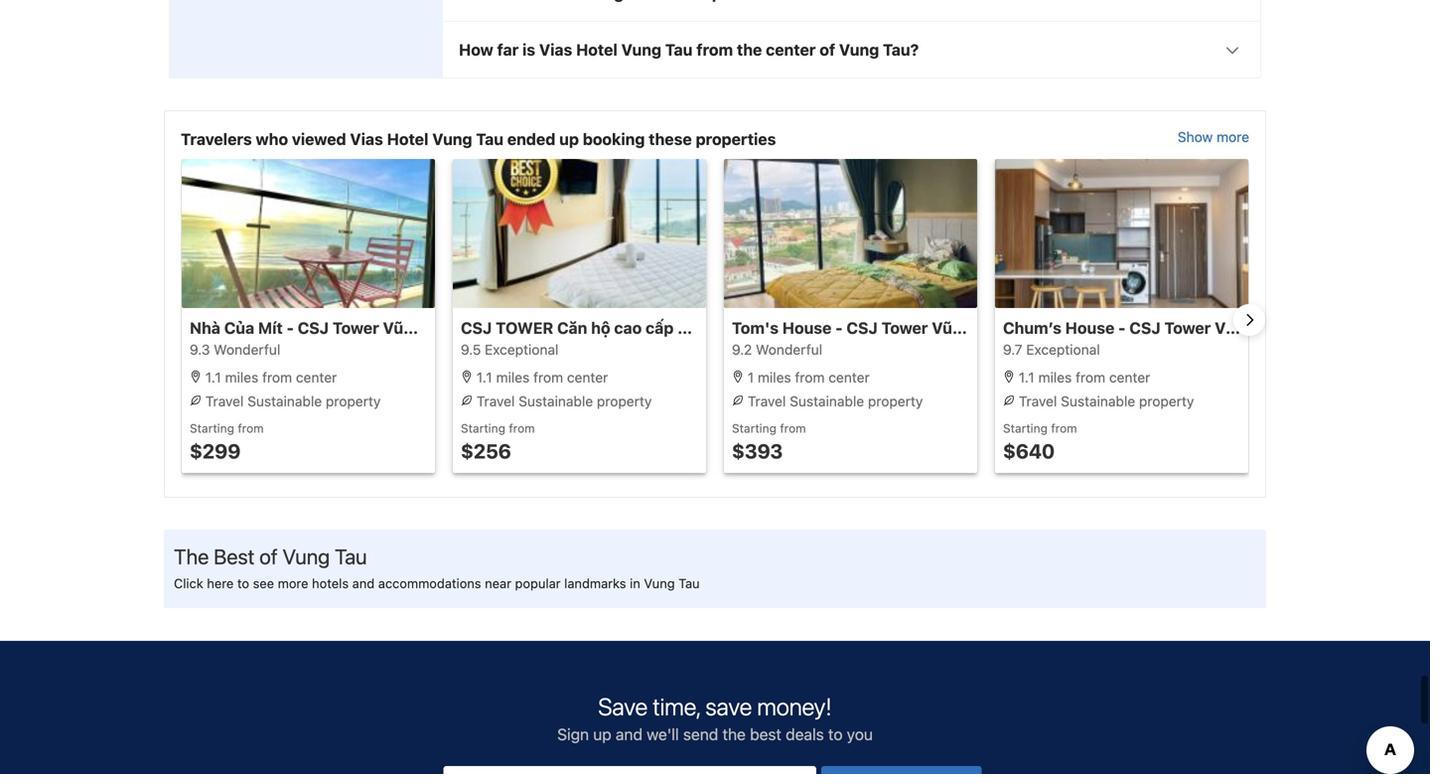 Task type: vqa. For each thing, say whether or not it's contained in the screenshot.


Task type: describe. For each thing, give the bounding box(es) containing it.
of inside the best of vung tau click here to see more hotels and accommodations near popular landmarks in vung tau
[[260, 544, 278, 569]]

accommodations
[[378, 576, 482, 591]]

starting for $299
[[190, 421, 234, 435]]

hotel for is
[[576, 40, 618, 59]]

tower for $393
[[882, 318, 929, 337]]

from down 9.2 wonderful
[[795, 369, 825, 385]]

click
[[174, 576, 203, 591]]

the best of vung tau click here to see more hotels and accommodations near popular landmarks in vung tau
[[174, 544, 700, 591]]

tower for $640
[[1165, 318, 1212, 337]]

center for $640
[[1110, 369, 1151, 385]]

vũng inside "chum's house - csj tower vũng tàu 9.7 exceptional"
[[1215, 318, 1256, 337]]

9.5 exceptional
[[461, 341, 559, 358]]

tau left ended
[[476, 130, 504, 148]]

mít
[[258, 318, 283, 337]]

starting for $256
[[461, 421, 506, 435]]

miles for $393
[[758, 369, 792, 385]]

house for $640
[[1066, 318, 1115, 337]]

vũng inside nhà của mít - csj tower vũng tàu 9.3 wonderful
[[383, 318, 423, 337]]

sustainable for $256
[[519, 393, 593, 409]]

hộ
[[591, 318, 611, 337]]

from down 'mít'
[[262, 369, 292, 385]]

from inside starting from $393
[[780, 421, 807, 435]]

from inside dropdown button
[[697, 40, 734, 59]]

vũng inside the tom's house - csj tower vũng tàu 9.2 wonderful
[[932, 318, 972, 337]]

send
[[684, 725, 719, 744]]

starting from $393
[[732, 421, 807, 462]]

property for $393
[[868, 393, 924, 409]]

sau
[[790, 318, 819, 337]]

- inside nhà của mít - csj tower vũng tàu 9.3 wonderful
[[287, 318, 294, 337]]

travelers who viewed vias hotel vung tau ended up booking these properties
[[181, 130, 776, 148]]

vung right in
[[644, 576, 675, 591]]

best
[[750, 725, 782, 744]]

save
[[706, 693, 752, 720]]

save time, save money! sign up and we'll send the best deals to you
[[558, 693, 873, 744]]

ended
[[508, 130, 556, 148]]

tau right in
[[679, 576, 700, 591]]

from down 9.5 exceptional at left top
[[534, 369, 564, 385]]

1.1 for $299
[[205, 369, 221, 385]]

vung left ended
[[432, 130, 473, 148]]

vung up booking
[[622, 40, 662, 59]]

you
[[847, 725, 873, 744]]

9.3 wonderful
[[190, 341, 281, 358]]

- for $393
[[836, 318, 843, 337]]

chum's house - csj tower vũng tàu 9.7 exceptional
[[1004, 318, 1287, 358]]

1.1 for $256
[[477, 369, 493, 385]]

csj inside csj tower căn hộ cao cấp skyhome bãi sau vũng tàu 9.5 exceptional
[[461, 318, 492, 337]]

tower inside nhà của mít - csj tower vũng tàu 9.3 wonderful
[[333, 318, 379, 337]]

Your email address email field
[[444, 766, 817, 774]]

of inside dropdown button
[[820, 40, 836, 59]]

- for $640
[[1119, 318, 1126, 337]]

viewed
[[292, 130, 346, 148]]

is
[[523, 40, 536, 59]]

tau?
[[883, 40, 919, 59]]

tau inside dropdown button
[[666, 40, 693, 59]]

show more link
[[1178, 127, 1250, 151]]

0 vertical spatial up
[[560, 130, 579, 148]]

9.2 wonderful
[[732, 341, 823, 358]]

see
[[253, 576, 274, 591]]

center inside dropdown button
[[766, 40, 816, 59]]

nhà của mít - csj tower vũng tàu 9.3 wonderful
[[190, 318, 455, 358]]

to inside the best of vung tau click here to see more hotels and accommodations near popular landmarks in vung tau
[[237, 576, 249, 591]]

starting from $256
[[461, 421, 535, 462]]

travel sustainable property for $256
[[473, 393, 652, 409]]

$393
[[732, 439, 783, 462]]

csj inside nhà của mít - csj tower vũng tàu 9.3 wonderful
[[298, 318, 329, 337]]

csj inside the tom's house - csj tower vũng tàu 9.2 wonderful
[[847, 318, 878, 337]]

save
[[599, 693, 648, 720]]

house for $393
[[783, 318, 832, 337]]

up inside save time, save money! sign up and we'll send the best deals to you
[[594, 725, 612, 744]]

tàu inside csj tower căn hộ cao cấp skyhome bãi sau vũng tàu 9.5 exceptional
[[867, 318, 894, 337]]

bãi
[[762, 318, 786, 337]]

csj inside "chum's house - csj tower vũng tàu 9.7 exceptional"
[[1130, 318, 1161, 337]]

from inside starting from $299
[[238, 421, 264, 435]]

sustainable for $299
[[248, 393, 322, 409]]

starting for $393
[[732, 421, 777, 435]]

hotels
[[312, 576, 349, 591]]

money!
[[758, 693, 832, 720]]

to inside save time, save money! sign up and we'll send the best deals to you
[[829, 725, 843, 744]]

property for $640
[[1140, 393, 1195, 409]]

more inside the best of vung tau click here to see more hotels and accommodations near popular landmarks in vung tau
[[278, 576, 309, 591]]



Task type: locate. For each thing, give the bounding box(es) containing it.
3 sustainable from the left
[[790, 393, 865, 409]]

up
[[560, 130, 579, 148], [594, 725, 612, 744]]

miles down 9.5 exceptional at left top
[[496, 369, 530, 385]]

1 horizontal spatial house
[[1066, 318, 1115, 337]]

miles for $640
[[1039, 369, 1073, 385]]

2 miles from the left
[[496, 369, 530, 385]]

cao
[[615, 318, 642, 337]]

sustainable down 1 miles from center
[[790, 393, 865, 409]]

1 starting from the left
[[190, 421, 234, 435]]

tower inside "chum's house - csj tower vũng tàu 9.7 exceptional"
[[1165, 318, 1212, 337]]

sustainable
[[248, 393, 322, 409], [519, 393, 593, 409], [790, 393, 865, 409], [1061, 393, 1136, 409]]

property for $299
[[326, 393, 381, 409]]

travel sustainable property for $393
[[744, 393, 924, 409]]

property for $256
[[597, 393, 652, 409]]

travel up starting from $256 in the left bottom of the page
[[477, 393, 515, 409]]

2 starting from the left
[[461, 421, 506, 435]]

2 1.1 miles from center from the left
[[473, 369, 608, 385]]

center for $393
[[829, 369, 870, 385]]

the
[[737, 40, 763, 59], [723, 725, 746, 744]]

1 vertical spatial hotel
[[387, 130, 429, 148]]

travel for $640
[[1019, 393, 1058, 409]]

2 horizontal spatial tower
[[1165, 318, 1212, 337]]

0 horizontal spatial -
[[287, 318, 294, 337]]

0 horizontal spatial up
[[560, 130, 579, 148]]

starting up $640 on the bottom right of page
[[1004, 421, 1048, 435]]

1 travel from the left
[[205, 393, 244, 409]]

starting inside starting from $393
[[732, 421, 777, 435]]

travel up starting from $640
[[1019, 393, 1058, 409]]

1 vertical spatial and
[[616, 725, 643, 744]]

from up $640 on the bottom right of page
[[1052, 421, 1078, 435]]

4 travel sustainable property from the left
[[1016, 393, 1195, 409]]

vung up hotels
[[283, 544, 330, 569]]

2 horizontal spatial 1.1 miles from center
[[1016, 369, 1151, 385]]

how far is vias hotel vung tau from the center of vung tau? button
[[443, 22, 1261, 77]]

starting
[[190, 421, 234, 435], [461, 421, 506, 435], [732, 421, 777, 435], [1004, 421, 1048, 435]]

csj tower căn hộ cao cấp skyhome bãi sau vũng tàu 9.5 exceptional
[[461, 318, 894, 358]]

3 - from the left
[[1119, 318, 1126, 337]]

to left you on the bottom right of page
[[829, 725, 843, 744]]

1 horizontal spatial 1.1 miles from center
[[473, 369, 608, 385]]

skyhome
[[678, 318, 758, 337]]

4 miles from the left
[[1039, 369, 1073, 385]]

1 1.1 from the left
[[205, 369, 221, 385]]

4 csj from the left
[[1130, 318, 1161, 337]]

- right 'mít'
[[287, 318, 294, 337]]

1.1 miles from center for $640
[[1016, 369, 1151, 385]]

house up 9.7 exceptional
[[1066, 318, 1115, 337]]

of
[[820, 40, 836, 59], [260, 544, 278, 569]]

1.1 miles from center for $299
[[202, 369, 337, 385]]

property down "chum's house - csj tower vũng tàu 9.7 exceptional"
[[1140, 393, 1195, 409]]

căn
[[557, 318, 588, 337]]

1 horizontal spatial tower
[[882, 318, 929, 337]]

sustainable down 9.5 exceptional at left top
[[519, 393, 593, 409]]

sustainable up starting from $299 at the bottom of page
[[248, 393, 322, 409]]

travel sustainable property for $640
[[1016, 393, 1195, 409]]

1 miles from the left
[[225, 369, 259, 385]]

2 travel sustainable property from the left
[[473, 393, 652, 409]]

0 vertical spatial hotel
[[576, 40, 618, 59]]

tau up hotels
[[335, 544, 367, 569]]

1.1 down 9.7 exceptional
[[1019, 369, 1035, 385]]

1 house from the left
[[783, 318, 832, 337]]

1.1
[[205, 369, 221, 385], [477, 369, 493, 385], [1019, 369, 1035, 385]]

sustainable for $393
[[790, 393, 865, 409]]

1.1 miles from center down 9.5 exceptional at left top
[[473, 369, 608, 385]]

more right show
[[1217, 129, 1250, 145]]

and right hotels
[[352, 576, 375, 591]]

show more
[[1178, 129, 1250, 145]]

landmarks
[[565, 576, 627, 591]]

region
[[165, 159, 1287, 481]]

4 starting from the left
[[1004, 421, 1048, 435]]

starting inside starting from $299
[[190, 421, 234, 435]]

3 tàu from the left
[[976, 318, 1004, 337]]

3 vũng from the left
[[932, 318, 972, 337]]

from up $256
[[509, 421, 535, 435]]

$640
[[1004, 439, 1055, 462]]

1 tàu from the left
[[427, 318, 455, 337]]

0 horizontal spatial tower
[[333, 318, 379, 337]]

1 csj from the left
[[298, 318, 329, 337]]

tàu inside nhà của mít - csj tower vũng tàu 9.3 wonderful
[[427, 318, 455, 337]]

1
[[748, 369, 754, 385]]

properties
[[696, 130, 776, 148]]

property down the tom's house - csj tower vũng tàu 9.2 wonderful
[[868, 393, 924, 409]]

1.1 down 9.3 wonderful
[[205, 369, 221, 385]]

house inside "chum's house - csj tower vũng tàu 9.7 exceptional"
[[1066, 318, 1115, 337]]

tower
[[333, 318, 379, 337], [882, 318, 929, 337], [1165, 318, 1212, 337]]

from
[[697, 40, 734, 59], [262, 369, 292, 385], [534, 369, 564, 385], [795, 369, 825, 385], [1076, 369, 1106, 385], [238, 421, 264, 435], [509, 421, 535, 435], [780, 421, 807, 435], [1052, 421, 1078, 435]]

0 horizontal spatial to
[[237, 576, 249, 591]]

1.1 down 9.5 exceptional at left top
[[477, 369, 493, 385]]

to left see in the bottom left of the page
[[237, 576, 249, 591]]

hotel right is
[[576, 40, 618, 59]]

travel sustainable property
[[202, 393, 381, 409], [473, 393, 652, 409], [744, 393, 924, 409], [1016, 393, 1195, 409]]

1.1 for $640
[[1019, 369, 1035, 385]]

$256
[[461, 439, 512, 462]]

travel
[[205, 393, 244, 409], [477, 393, 515, 409], [748, 393, 786, 409], [1019, 393, 1058, 409]]

-
[[287, 318, 294, 337], [836, 318, 843, 337], [1119, 318, 1126, 337]]

far
[[497, 40, 519, 59]]

chum's
[[1004, 318, 1062, 337]]

vias right is
[[539, 40, 573, 59]]

1 property from the left
[[326, 393, 381, 409]]

miles right 1
[[758, 369, 792, 385]]

1 - from the left
[[287, 318, 294, 337]]

1 vertical spatial to
[[829, 725, 843, 744]]

1 vertical spatial vias
[[350, 130, 383, 148]]

who
[[256, 130, 288, 148]]

0 horizontal spatial house
[[783, 318, 832, 337]]

travel sustainable property down 1 miles from center
[[744, 393, 924, 409]]

0 vertical spatial more
[[1217, 129, 1250, 145]]

the up properties
[[737, 40, 763, 59]]

1.1 miles from center down 9.7 exceptional
[[1016, 369, 1151, 385]]

tàu
[[427, 318, 455, 337], [867, 318, 894, 337], [976, 318, 1004, 337], [1259, 318, 1287, 337]]

travelers
[[181, 130, 252, 148]]

0 horizontal spatial and
[[352, 576, 375, 591]]

here
[[207, 576, 234, 591]]

travel up starting from $299 at the bottom of page
[[205, 393, 244, 409]]

up right ended
[[560, 130, 579, 148]]

1 horizontal spatial and
[[616, 725, 643, 744]]

1 horizontal spatial up
[[594, 725, 612, 744]]

miles for $299
[[225, 369, 259, 385]]

from up $299
[[238, 421, 264, 435]]

travel sustainable property down 9.7 exceptional
[[1016, 393, 1195, 409]]

from inside starting from $256
[[509, 421, 535, 435]]

0 vertical spatial vias
[[539, 40, 573, 59]]

1 horizontal spatial of
[[820, 40, 836, 59]]

csj
[[298, 318, 329, 337], [461, 318, 492, 337], [847, 318, 878, 337], [1130, 318, 1161, 337]]

của
[[224, 318, 255, 337]]

starting from $640
[[1004, 421, 1078, 462]]

best
[[214, 544, 255, 569]]

1 horizontal spatial hotel
[[576, 40, 618, 59]]

1 vũng from the left
[[383, 318, 423, 337]]

4 travel from the left
[[1019, 393, 1058, 409]]

vũng
[[383, 318, 423, 337], [823, 318, 863, 337], [932, 318, 972, 337], [1215, 318, 1256, 337]]

the inside save time, save money! sign up and we'll send the best deals to you
[[723, 725, 746, 744]]

sustainable down 9.7 exceptional
[[1061, 393, 1136, 409]]

travel for $393
[[748, 393, 786, 409]]

from up properties
[[697, 40, 734, 59]]

3 starting from the left
[[732, 421, 777, 435]]

travel down 1
[[748, 393, 786, 409]]

starting inside starting from $256
[[461, 421, 506, 435]]

tàu inside "chum's house - csj tower vũng tàu 9.7 exceptional"
[[1259, 318, 1287, 337]]

3 miles from the left
[[758, 369, 792, 385]]

vias inside dropdown button
[[539, 40, 573, 59]]

up right "sign"
[[594, 725, 612, 744]]

travel for $256
[[477, 393, 515, 409]]

more
[[1217, 129, 1250, 145], [278, 576, 309, 591]]

2 house from the left
[[1066, 318, 1115, 337]]

the
[[174, 544, 209, 569]]

starting up the "$393"
[[732, 421, 777, 435]]

vung
[[622, 40, 662, 59], [840, 40, 880, 59], [432, 130, 473, 148], [283, 544, 330, 569], [644, 576, 675, 591]]

and down the save
[[616, 725, 643, 744]]

0 horizontal spatial hotel
[[387, 130, 429, 148]]

1 horizontal spatial to
[[829, 725, 843, 744]]

vias
[[539, 40, 573, 59], [350, 130, 383, 148]]

1 tower from the left
[[333, 318, 379, 337]]

3 property from the left
[[868, 393, 924, 409]]

miles for $256
[[496, 369, 530, 385]]

near
[[485, 576, 512, 591]]

sustainable for $640
[[1061, 393, 1136, 409]]

tau up the these
[[666, 40, 693, 59]]

vias for viewed
[[350, 130, 383, 148]]

tom's
[[732, 318, 779, 337]]

vias right viewed
[[350, 130, 383, 148]]

the down save
[[723, 725, 746, 744]]

1.1 miles from center down 9.3 wonderful
[[202, 369, 337, 385]]

tower inside the tom's house - csj tower vũng tàu 9.2 wonderful
[[882, 318, 929, 337]]

1 horizontal spatial vias
[[539, 40, 573, 59]]

from inside starting from $640
[[1052, 421, 1078, 435]]

property down the cao
[[597, 393, 652, 409]]

2 1.1 from the left
[[477, 369, 493, 385]]

2 horizontal spatial -
[[1119, 318, 1126, 337]]

cấp
[[646, 318, 674, 337]]

tàu inside the tom's house - csj tower vũng tàu 9.2 wonderful
[[976, 318, 1004, 337]]

miles down 9.7 exceptional
[[1039, 369, 1073, 385]]

9.7 exceptional
[[1004, 341, 1101, 358]]

from down 9.7 exceptional
[[1076, 369, 1106, 385]]

vũng inside csj tower căn hộ cao cấp skyhome bãi sau vũng tàu 9.5 exceptional
[[823, 318, 863, 337]]

vung left tau?
[[840, 40, 880, 59]]

starting from $299
[[190, 421, 264, 462]]

tau
[[666, 40, 693, 59], [476, 130, 504, 148], [335, 544, 367, 569], [679, 576, 700, 591]]

starting for $640
[[1004, 421, 1048, 435]]

2 property from the left
[[597, 393, 652, 409]]

2 sustainable from the left
[[519, 393, 593, 409]]

how
[[459, 40, 494, 59]]

from up the "$393"
[[780, 421, 807, 435]]

2 csj from the left
[[461, 318, 492, 337]]

- inside the tom's house - csj tower vũng tàu 9.2 wonderful
[[836, 318, 843, 337]]

sign
[[558, 725, 589, 744]]

region containing $299
[[165, 159, 1287, 481]]

center for $299
[[296, 369, 337, 385]]

3 csj from the left
[[847, 318, 878, 337]]

0 horizontal spatial of
[[260, 544, 278, 569]]

and inside the best of vung tau click here to see more hotels and accommodations near popular landmarks in vung tau
[[352, 576, 375, 591]]

time,
[[653, 693, 701, 720]]

4 sustainable from the left
[[1061, 393, 1136, 409]]

- inside "chum's house - csj tower vũng tàu 9.7 exceptional"
[[1119, 318, 1126, 337]]

starting up $299
[[190, 421, 234, 435]]

tom's house - csj tower vũng tàu 9.2 wonderful
[[732, 318, 1004, 358]]

2 tàu from the left
[[867, 318, 894, 337]]

travel sustainable property down nhà của mít - csj tower vũng tàu 9.3 wonderful
[[202, 393, 381, 409]]

4 property from the left
[[1140, 393, 1195, 409]]

nhà
[[190, 318, 221, 337]]

more right see in the bottom left of the page
[[278, 576, 309, 591]]

hotel
[[576, 40, 618, 59], [387, 130, 429, 148]]

travel for $299
[[205, 393, 244, 409]]

hotel right viewed
[[387, 130, 429, 148]]

how far is vias hotel vung tau from the center of vung tau?
[[459, 40, 919, 59]]

4 vũng from the left
[[1215, 318, 1256, 337]]

to
[[237, 576, 249, 591], [829, 725, 843, 744]]

the inside "how far is vias hotel vung tau from the center of vung tau?" dropdown button
[[737, 40, 763, 59]]

show
[[1178, 129, 1214, 145]]

2 horizontal spatial 1.1
[[1019, 369, 1035, 385]]

3 travel from the left
[[748, 393, 786, 409]]

hotel inside dropdown button
[[576, 40, 618, 59]]

1.1 miles from center for $256
[[473, 369, 608, 385]]

0 vertical spatial to
[[237, 576, 249, 591]]

3 travel sustainable property from the left
[[744, 393, 924, 409]]

property down nhà của mít - csj tower vũng tàu 9.3 wonderful
[[326, 393, 381, 409]]

deals
[[786, 725, 825, 744]]

starting up $256
[[461, 421, 506, 435]]

accordion control element
[[442, 0, 1262, 78]]

0 horizontal spatial 1.1
[[205, 369, 221, 385]]

$299
[[190, 439, 241, 462]]

starting inside starting from $640
[[1004, 421, 1048, 435]]

vias for is
[[539, 40, 573, 59]]

0 vertical spatial the
[[737, 40, 763, 59]]

2 travel from the left
[[477, 393, 515, 409]]

1 travel sustainable property from the left
[[202, 393, 381, 409]]

2 vũng from the left
[[823, 318, 863, 337]]

of left tau?
[[820, 40, 836, 59]]

house up 9.2 wonderful
[[783, 318, 832, 337]]

1.1 miles from center
[[202, 369, 337, 385], [473, 369, 608, 385], [1016, 369, 1151, 385]]

miles down 9.3 wonderful
[[225, 369, 259, 385]]

0 horizontal spatial vias
[[350, 130, 383, 148]]

- right chum's
[[1119, 318, 1126, 337]]

and
[[352, 576, 375, 591], [616, 725, 643, 744]]

2 - from the left
[[836, 318, 843, 337]]

1 vertical spatial more
[[278, 576, 309, 591]]

1 vertical spatial of
[[260, 544, 278, 569]]

0 horizontal spatial more
[[278, 576, 309, 591]]

3 1.1 from the left
[[1019, 369, 1035, 385]]

in
[[630, 576, 641, 591]]

center for $256
[[567, 369, 608, 385]]

1 vertical spatial up
[[594, 725, 612, 744]]

hotel for viewed
[[387, 130, 429, 148]]

4 tàu from the left
[[1259, 318, 1287, 337]]

3 1.1 miles from center from the left
[[1016, 369, 1151, 385]]

travel sustainable property for $299
[[202, 393, 381, 409]]

0 vertical spatial and
[[352, 576, 375, 591]]

these
[[649, 130, 692, 148]]

0 horizontal spatial 1.1 miles from center
[[202, 369, 337, 385]]

miles
[[225, 369, 259, 385], [496, 369, 530, 385], [758, 369, 792, 385], [1039, 369, 1073, 385]]

1 sustainable from the left
[[248, 393, 322, 409]]

booking
[[583, 130, 645, 148]]

tower
[[496, 318, 554, 337]]

house
[[783, 318, 832, 337], [1066, 318, 1115, 337]]

1 horizontal spatial 1.1
[[477, 369, 493, 385]]

property
[[326, 393, 381, 409], [597, 393, 652, 409], [868, 393, 924, 409], [1140, 393, 1195, 409]]

2 tower from the left
[[882, 318, 929, 337]]

1 horizontal spatial -
[[836, 318, 843, 337]]

1 miles from center
[[744, 369, 870, 385]]

1 horizontal spatial more
[[1217, 129, 1250, 145]]

3 tower from the left
[[1165, 318, 1212, 337]]

0 vertical spatial of
[[820, 40, 836, 59]]

house inside the tom's house - csj tower vũng tàu 9.2 wonderful
[[783, 318, 832, 337]]

1 vertical spatial the
[[723, 725, 746, 744]]

travel sustainable property down 9.5 exceptional at left top
[[473, 393, 652, 409]]

center
[[766, 40, 816, 59], [296, 369, 337, 385], [567, 369, 608, 385], [829, 369, 870, 385], [1110, 369, 1151, 385]]

- right sau
[[836, 318, 843, 337]]

1 1.1 miles from center from the left
[[202, 369, 337, 385]]

and inside save time, save money! sign up and we'll send the best deals to you
[[616, 725, 643, 744]]

we'll
[[647, 725, 679, 744]]

popular
[[515, 576, 561, 591]]

of up see in the bottom left of the page
[[260, 544, 278, 569]]



